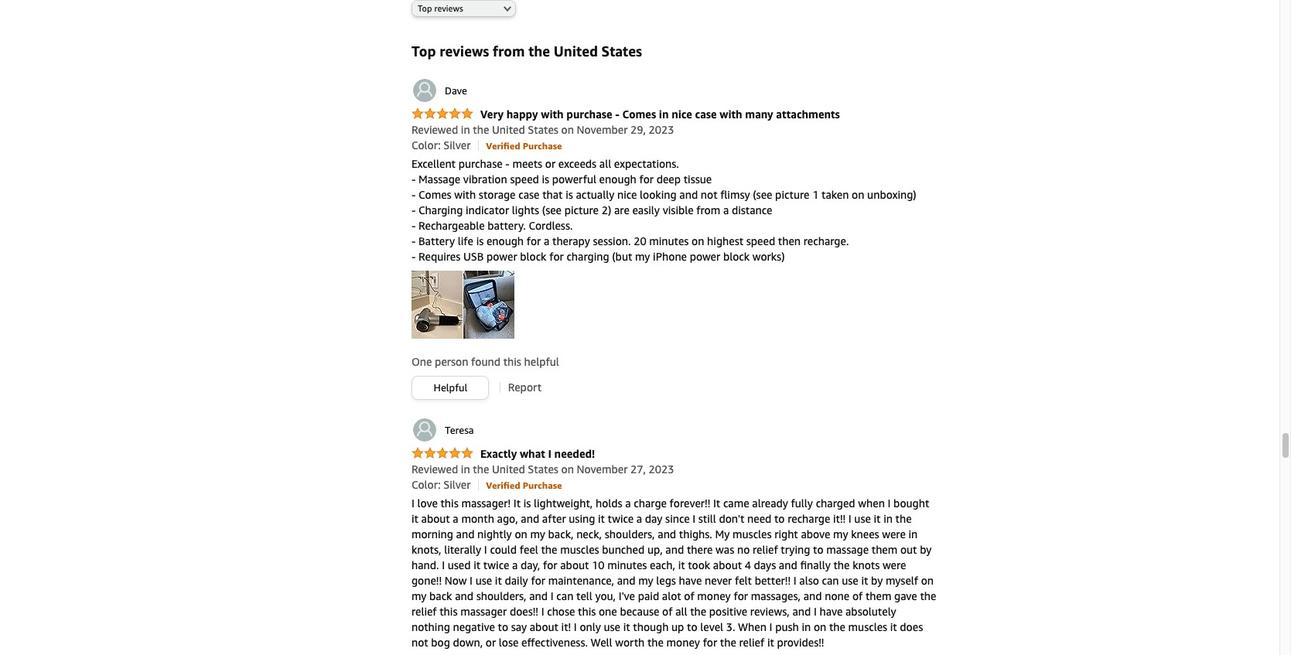 Task type: describe. For each thing, give the bounding box(es) containing it.
it!!
[[833, 512, 846, 525]]

when
[[738, 620, 767, 633]]

0 horizontal spatial enough
[[486, 234, 524, 247]]

or inside excellent purchase - meets or exceeds all expectations. - massage vibration speed is powerful enough for deep tissue - comes with storage case that is actually nice looking and not flimsy (see picture 1 taken on unboxing) - charging indicator lights (see picture 2) are easily visible from a distance - rechargeable battery. cordless. - battery life is enough for a therapy session. 20 minutes on highest speed then recharge. - requires usb power block for charging (but my iphone power block works)
[[545, 157, 555, 170]]

1 horizontal spatial muscles
[[733, 528, 772, 541]]

0 horizontal spatial of
[[662, 605, 673, 618]]

negative
[[453, 620, 495, 633]]

2 power from the left
[[690, 250, 720, 263]]

3.
[[726, 620, 735, 633]]

and up does!!
[[529, 589, 548, 603]]

this right love
[[441, 497, 458, 510]]

use up knees
[[854, 512, 871, 525]]

it left daily
[[495, 574, 502, 587]]

needed!
[[554, 447, 595, 460]]

i right the it!
[[574, 620, 577, 633]]

or inside i love this massager! it is lightweight, holds a charge forever!! it came already fully charged when i bought it about a month ago, and after using it twice a day since i still don't need to recharge it!! i use it in the morning and nightly on my back, neck, shoulders, and thighs. my muscles right above my knees were in knots, literally i could feel the muscles bunched up, and there was no relief trying to massage them out by hand. i used it twice a day, for about 10 minutes each, it took about 4 days and finally the knots were gone!! now i use it daily for maintenance, and my legs have never felt better!! i also can use it by myself on my back and shoulders, and i can tell you, i've paid alot of money for massages, and none of them gave the relief this massager does!! i chose this one because of all the positive reviews, and i have absolutely nothing negative to say about it!  i only use it though up to level 3. when i push in on the muscles it does not bog down, or lose effectiveness. well worth the money for the relief it provides!!
[[486, 636, 496, 649]]

this down back
[[440, 605, 458, 618]]

0 horizontal spatial can
[[556, 589, 573, 603]]

on up exceeds at the top of page
[[561, 123, 574, 136]]

lightweight,
[[534, 497, 593, 510]]

felt
[[735, 574, 752, 587]]

absolutely
[[845, 605, 896, 618]]

in down "when"
[[883, 512, 893, 525]]

attachments
[[776, 107, 840, 121]]

in up expectations.
[[659, 107, 669, 121]]

1 horizontal spatial purchase
[[566, 107, 612, 121]]

is inside i love this massager! it is lightweight, holds a charge forever!! it came already fully charged when i bought it about a month ago, and after using it twice a day since i still don't need to recharge it!! i use it in the morning and nightly on my back, neck, shoulders, and thighs. my muscles right above my knees were in knots, literally i could feel the muscles bunched up, and there was no relief trying to massage them out by hand. i used it twice a day, for about 10 minutes each, it took about 4 days and finally the knots were gone!! now i use it daily for maintenance, and my legs have never felt better!! i also can use it by myself on my back and shoulders, and i can tell you, i've paid alot of money for massages, and none of them gave the relief this massager does!! i chose this one because of all the positive reviews, and i have absolutely nothing negative to say about it!  i only use it though up to level 3. when i push in on the muscles it does not bog down, or lose effectiveness. well worth the money for the relief it provides!!
[[523, 497, 531, 510]]

this right found
[[503, 355, 521, 368]]

i left also in the right bottom of the page
[[793, 574, 796, 587]]

purchase for happy
[[523, 140, 562, 152]]

it left the took
[[678, 558, 685, 572]]

2 horizontal spatial muscles
[[848, 620, 887, 633]]

and up push
[[792, 605, 811, 618]]

2 block from the left
[[723, 250, 750, 263]]

right
[[774, 528, 798, 541]]

the up | image
[[473, 123, 489, 136]]

and down now
[[455, 589, 473, 603]]

came
[[723, 497, 749, 510]]

top for top reviews
[[418, 3, 432, 13]]

is right life on the top of page
[[476, 234, 484, 247]]

on left highest
[[692, 234, 704, 247]]

2 horizontal spatial of
[[852, 589, 863, 603]]

all inside i love this massager! it is lightweight, holds a charge forever!! it came already fully charged when i bought it about a month ago, and after using it twice a day since i still don't need to recharge it!! i use it in the morning and nightly on my back, neck, shoulders, and thighs. my muscles right above my knees were in knots, literally i could feel the muscles bunched up, and there was no relief trying to massage them out by hand. i used it twice a day, for about 10 minutes each, it took about 4 days and finally the knots were gone!! now i use it daily for maintenance, and my legs have never felt better!! i also can use it by myself on my back and shoulders, and i can tell you, i've paid alot of money for massages, and none of them gave the relief this massager does!! i chose this one because of all the positive reviews, and i have absolutely nothing negative to say about it!  i only use it though up to level 3. when i push in on the muscles it does not bog down, or lose effectiveness. well worth the money for the relief it provides!!
[[675, 605, 687, 618]]

to right up
[[687, 620, 697, 633]]

session.
[[593, 234, 631, 247]]

0 horizontal spatial by
[[871, 574, 883, 587]]

for down therapy
[[549, 250, 564, 263]]

i love this massager! it is lightweight, holds a charge forever!! it came already fully charged when i bought it about a month ago, and after using it twice a day since i still don't need to recharge it!! i use it in the morning and nightly on my back, neck, shoulders, and thighs. my muscles right above my knees were in knots, literally i could feel the muscles bunched up, and there was no relief trying to massage them out by hand. i used it twice a day, for about 10 minutes each, it took about 4 days and finally the knots were gone!! now i use it daily for maintenance, and my legs have never felt better!! i also can use it by myself on my back and shoulders, and i can tell you, i've paid alot of money for massages, and none of them gave the relief this massager does!! i chose this one because of all the positive reviews, and i have absolutely nothing negative to say about it!  i only use it though up to level 3. when i push in on the muscles it does not bog down, or lose effectiveness. well worth the money for the relief it provides!!
[[411, 497, 936, 649]]

one
[[411, 355, 432, 368]]

a down cordless.
[[544, 234, 549, 247]]

with inside excellent purchase - meets or exceeds all expectations. - massage vibration speed is powerful enough for deep tissue - comes with storage case that is actually nice looking and not flimsy (see picture 1 taken on unboxing) - charging indicator lights (see picture 2) are easily visible from a distance - rechargeable battery. cordless. - battery life is enough for a therapy session. 20 minutes on highest speed then recharge. - requires usb power block for charging (but my iphone power block works)
[[454, 188, 476, 201]]

though
[[633, 620, 669, 633]]

i've
[[619, 589, 635, 603]]

it down the holds
[[598, 512, 605, 525]]

for down expectations.
[[639, 172, 654, 186]]

verified purchase for what
[[486, 480, 562, 491]]

united for what
[[492, 463, 525, 476]]

i left chose
[[541, 605, 544, 618]]

1 vertical spatial them
[[866, 589, 891, 603]]

verified for exactly
[[486, 480, 520, 491]]

rechargeable
[[419, 219, 485, 232]]

my down gone!!
[[411, 589, 426, 603]]

1 horizontal spatial (see
[[753, 188, 772, 201]]

using
[[569, 512, 595, 525]]

1 horizontal spatial speed
[[746, 234, 775, 247]]

and down trying
[[779, 558, 797, 572]]

bunched
[[602, 543, 645, 556]]

battery
[[419, 234, 455, 247]]

2 were from the top
[[883, 558, 906, 572]]

a left day
[[636, 512, 642, 525]]

1 horizontal spatial shoulders,
[[605, 528, 655, 541]]

better!!
[[755, 574, 791, 587]]

and up each,
[[666, 543, 684, 556]]

2)
[[602, 203, 611, 217]]

it right used
[[473, 558, 480, 572]]

happy
[[506, 107, 538, 121]]

daily
[[505, 574, 528, 587]]

for right day,
[[543, 558, 557, 572]]

it down knots
[[861, 574, 868, 587]]

a left day,
[[512, 558, 518, 572]]

nothing
[[411, 620, 450, 633]]

on right myself
[[921, 574, 934, 587]]

it down love
[[411, 512, 418, 525]]

it left does
[[890, 620, 897, 633]]

cordless.
[[529, 219, 573, 232]]

taken
[[822, 188, 849, 201]]

say
[[511, 620, 527, 633]]

recharge
[[788, 512, 830, 525]]

and up i've on the left of page
[[617, 574, 636, 587]]

day,
[[521, 558, 540, 572]]

1 vertical spatial money
[[666, 636, 700, 649]]

nice inside "very happy with purchase - comes in nice case with many attachments" link
[[672, 107, 692, 121]]

for down the felt
[[734, 589, 748, 603]]

the down '3.' at the bottom of page
[[720, 636, 736, 649]]

0 vertical spatial can
[[822, 574, 839, 587]]

in down teresa
[[461, 463, 470, 476]]

charge
[[634, 497, 667, 510]]

1 horizontal spatial picture
[[775, 188, 809, 201]]

the down bought
[[895, 512, 912, 525]]

is down powerful
[[566, 188, 573, 201]]

1 block from the left
[[520, 250, 547, 263]]

massage
[[419, 172, 460, 186]]

reviewed in the united states on november 29, 2023
[[411, 123, 674, 136]]

0 vertical spatial have
[[679, 574, 702, 587]]

purchase for what
[[523, 480, 562, 491]]

distance
[[732, 203, 772, 217]]

the down exactly
[[473, 463, 489, 476]]

1 horizontal spatial with
[[541, 107, 564, 121]]

0 vertical spatial twice
[[608, 512, 634, 525]]

a down flimsy
[[723, 203, 729, 217]]

iphone
[[653, 250, 687, 263]]

1 customer image image from the left
[[411, 271, 463, 339]]

use down one
[[604, 620, 620, 633]]

verified purchase link for happy
[[486, 138, 562, 152]]

1 horizontal spatial by
[[920, 543, 932, 556]]

dave
[[445, 84, 467, 97]]

there
[[687, 543, 713, 556]]

to up right
[[774, 512, 785, 525]]

0 vertical spatial case
[[695, 107, 717, 121]]

very
[[480, 107, 504, 121]]

helpful
[[524, 355, 559, 368]]

about up effectiveness. on the bottom of page
[[530, 620, 558, 633]]

massager
[[460, 605, 507, 618]]

report
[[508, 381, 541, 394]]

case inside excellent purchase - meets or exceeds all expectations. - massage vibration speed is powerful enough for deep tissue - comes with storage case that is actually nice looking and not flimsy (see picture 1 taken on unboxing) - charging indicator lights (see picture 2) are easily visible from a distance - rechargeable battery. cordless. - battery life is enough for a therapy session. 20 minutes on highest speed then recharge. - requires usb power block for charging (but my iphone power block works)
[[518, 188, 540, 201]]

reviewed for reviewed in the united states on november 27, 2023
[[411, 463, 458, 476]]

neck,
[[576, 528, 602, 541]]

on up provides!!
[[814, 620, 826, 633]]

i left could
[[484, 543, 487, 556]]

for down day,
[[531, 574, 545, 587]]

a right the holds
[[625, 497, 631, 510]]

0 horizontal spatial (see
[[542, 203, 562, 217]]

then
[[778, 234, 801, 247]]

requires
[[419, 250, 460, 263]]

since
[[665, 512, 690, 525]]

use right now
[[475, 574, 492, 587]]

0 horizontal spatial twice
[[483, 558, 509, 572]]

reviewed in the united states on november 27, 2023
[[411, 463, 674, 476]]

minutes inside excellent purchase - meets or exceeds all expectations. - massage vibration speed is powerful enough for deep tissue - comes with storage case that is actually nice looking and not flimsy (see picture 1 taken on unboxing) - charging indicator lights (see picture 2) are easily visible from a distance - rechargeable battery. cordless. - battery life is enough for a therapy session. 20 minutes on highest speed then recharge. - requires usb power block for charging (but my iphone power block works)
[[649, 234, 689, 247]]

i left used
[[442, 558, 445, 572]]

i right now
[[470, 574, 473, 587]]

push
[[775, 620, 799, 633]]

nightly
[[477, 528, 512, 541]]

about up maintenance,
[[560, 558, 589, 572]]

expectations.
[[614, 157, 679, 170]]

usb
[[463, 250, 484, 263]]

2023 for reviewed in the united states on november 27, 2023
[[649, 463, 674, 476]]

to left say
[[498, 620, 508, 633]]

0 vertical spatial united
[[554, 43, 598, 60]]

person
[[435, 355, 468, 368]]

on down needed!
[[561, 463, 574, 476]]

exceeds
[[558, 157, 597, 170]]

a left month
[[453, 512, 459, 525]]

and up literally
[[456, 528, 475, 541]]

this down tell
[[578, 605, 596, 618]]

provides!!
[[777, 636, 824, 649]]

massages,
[[751, 589, 801, 603]]

meets
[[512, 157, 542, 170]]

now
[[445, 574, 467, 587]]

powerful
[[552, 172, 596, 186]]

legs
[[656, 574, 676, 587]]

i right "when"
[[888, 497, 891, 510]]

0 vertical spatial from
[[493, 43, 525, 60]]

i down also in the right bottom of the page
[[814, 605, 817, 618]]

chose
[[547, 605, 575, 618]]

and right ago, at the left bottom
[[521, 512, 539, 525]]

exactly what i needed! link
[[411, 447, 595, 461]]

0 horizontal spatial picture
[[564, 203, 599, 217]]

it left provides!!
[[767, 636, 774, 649]]

on up feel
[[515, 528, 527, 541]]

was
[[716, 543, 734, 556]]

is up the that
[[542, 172, 549, 186]]

after
[[542, 512, 566, 525]]

above
[[801, 528, 830, 541]]

love
[[417, 497, 438, 510]]

and inside excellent purchase - meets or exceeds all expectations. - massage vibration speed is powerful enough for deep tissue - comes with storage case that is actually nice looking and not flimsy (see picture 1 taken on unboxing) - charging indicator lights (see picture 2) are easily visible from a distance - rechargeable battery. cordless. - battery life is enough for a therapy session. 20 minutes on highest speed then recharge. - requires usb power block for charging (but my iphone power block works)
[[679, 188, 698, 201]]

top reviews
[[418, 3, 463, 13]]

10
[[592, 558, 605, 572]]

month
[[461, 512, 494, 525]]

0 vertical spatial relief
[[753, 543, 778, 556]]

highest
[[707, 234, 743, 247]]

0 horizontal spatial | image
[[478, 480, 479, 491]]

in up out
[[909, 528, 918, 541]]

battery.
[[488, 219, 526, 232]]

silver for very
[[443, 138, 471, 152]]

bog
[[431, 636, 450, 649]]

massager!
[[461, 497, 511, 510]]

the up level
[[690, 605, 706, 618]]

2 customer image image from the left
[[463, 271, 514, 339]]

also
[[799, 574, 819, 587]]

each,
[[650, 558, 675, 572]]

0 vertical spatial speed
[[510, 172, 539, 186]]

about down was on the bottom right of page
[[713, 558, 742, 572]]

the down none
[[829, 620, 845, 633]]

0 vertical spatial states
[[602, 43, 642, 60]]

knots
[[853, 558, 880, 572]]

i up chose
[[551, 589, 554, 603]]

no
[[737, 543, 750, 556]]



Task type: vqa. For each thing, say whether or not it's contained in the screenshot.
3 stars & up element
no



Task type: locate. For each thing, give the bounding box(es) containing it.
not inside excellent purchase - meets or exceeds all expectations. - massage vibration speed is powerful enough for deep tissue - comes with storage case that is actually nice looking and not flimsy (see picture 1 taken on unboxing) - charging indicator lights (see picture 2) are easily visible from a distance - rechargeable battery. cordless. - battery life is enough for a therapy session. 20 minutes on highest speed then recharge. - requires usb power block for charging (but my iphone power block works)
[[701, 188, 717, 201]]

worth
[[615, 636, 645, 649]]

color: silver up excellent
[[411, 138, 471, 152]]

purchase up vibration at the top
[[458, 157, 502, 170]]

2 purchase from the top
[[523, 480, 562, 491]]

2 it from the left
[[713, 497, 720, 510]]

1 vertical spatial minutes
[[607, 558, 647, 572]]

1 vertical spatial relief
[[411, 605, 437, 618]]

it up worth
[[623, 620, 630, 633]]

1 it from the left
[[513, 497, 521, 510]]

1 silver from the top
[[443, 138, 471, 152]]

i up 'reviewed in the united states on november 27, 2023'
[[548, 447, 551, 460]]

recharge.
[[803, 234, 849, 247]]

0 vertical spatial or
[[545, 157, 555, 170]]

does
[[900, 620, 923, 633]]

about up morning
[[421, 512, 450, 525]]

0 vertical spatial november
[[577, 123, 628, 136]]

with up reviewed in the united states on november 29, 2023
[[541, 107, 564, 121]]

my down it!!
[[833, 528, 848, 541]]

0 vertical spatial money
[[697, 589, 731, 603]]

1 vertical spatial color: silver
[[411, 478, 471, 491]]

are
[[614, 203, 629, 217]]

1 vertical spatial from
[[696, 203, 720, 217]]

2 vertical spatial states
[[528, 463, 558, 476]]

indicator
[[466, 203, 509, 217]]

the down the massage
[[833, 558, 850, 572]]

states for purchase
[[528, 123, 558, 136]]

holds
[[596, 497, 622, 510]]

my up feel
[[530, 528, 545, 541]]

on right taken
[[852, 188, 864, 201]]

1 horizontal spatial twice
[[608, 512, 634, 525]]

(see up distance
[[753, 188, 772, 201]]

1 vertical spatial muscles
[[560, 543, 599, 556]]

states down exactly what i needed! on the bottom of the page
[[528, 463, 558, 476]]

1 vertical spatial november
[[577, 463, 628, 476]]

1 horizontal spatial of
[[684, 589, 694, 603]]

with left many
[[720, 107, 742, 121]]

1 vertical spatial or
[[486, 636, 496, 649]]

flimsy
[[720, 188, 750, 201]]

1 2023 from the top
[[649, 123, 674, 136]]

top for top reviews from the united states
[[411, 43, 436, 60]]

in up provides!!
[[802, 620, 811, 633]]

0 vertical spatial muscles
[[733, 528, 772, 541]]

not down nothing
[[411, 636, 428, 649]]

excellent purchase - meets or exceeds all expectations. - massage vibration speed is powerful enough for deep tissue - comes with storage case that is actually nice looking and not flimsy (see picture 1 taken on unboxing) - charging indicator lights (see picture 2) are easily visible from a distance - rechargeable battery. cordless. - battery life is enough for a therapy session. 20 minutes on highest speed then recharge. - requires usb power block for charging (but my iphone power block works)
[[411, 157, 916, 263]]

united
[[554, 43, 598, 60], [492, 123, 525, 136], [492, 463, 525, 476]]

muscles down need
[[733, 528, 772, 541]]

1 vertical spatial | image
[[478, 480, 479, 491]]

| image
[[478, 140, 479, 151]]

0 vertical spatial enough
[[599, 172, 636, 186]]

silver for exactly
[[443, 478, 471, 491]]

storage
[[479, 188, 516, 201]]

1 vertical spatial by
[[871, 574, 883, 587]]

my down 20
[[635, 250, 650, 263]]

verified purchase down 'reviewed in the united states on november 27, 2023'
[[486, 480, 562, 491]]

1 were from the top
[[882, 528, 906, 541]]

| image up massager!
[[478, 480, 479, 491]]

verified purchase link
[[486, 138, 562, 152], [486, 478, 562, 491]]

effectiveness.
[[521, 636, 588, 649]]

works)
[[752, 250, 785, 263]]

muscles
[[733, 528, 772, 541], [560, 543, 599, 556], [848, 620, 887, 633]]

in down dave on the left
[[461, 123, 470, 136]]

case
[[695, 107, 717, 121], [518, 188, 540, 201]]

or right meets
[[545, 157, 555, 170]]

minutes down bunched
[[607, 558, 647, 572]]

1 november from the top
[[577, 123, 628, 136]]

relief up days
[[753, 543, 778, 556]]

1 reviewed from the top
[[411, 123, 458, 136]]

customer image image
[[411, 271, 463, 339], [463, 271, 514, 339]]

0 vertical spatial | image
[[500, 382, 501, 393]]

nice inside excellent purchase - meets or exceeds all expectations. - massage vibration speed is powerful enough for deep tissue - comes with storage case that is actually nice looking and not flimsy (see picture 1 taken on unboxing) - charging indicator lights (see picture 2) are easily visible from a distance - rechargeable battery. cordless. - battery life is enough for a therapy session. 20 minutes on highest speed then recharge. - requires usb power block for charging (but my iphone power block works)
[[617, 188, 637, 201]]

2 vertical spatial relief
[[739, 636, 764, 649]]

0 vertical spatial nice
[[672, 107, 692, 121]]

1 vertical spatial reviews
[[440, 43, 489, 60]]

i right it!!
[[848, 512, 851, 525]]

not
[[701, 188, 717, 201], [411, 636, 428, 649]]

hand.
[[411, 558, 439, 572]]

0 vertical spatial verified purchase
[[486, 140, 562, 152]]

minutes
[[649, 234, 689, 247], [607, 558, 647, 572]]

not down tissue
[[701, 188, 717, 201]]

states for needed!
[[528, 463, 558, 476]]

paid
[[638, 589, 659, 603]]

my up paid
[[638, 574, 653, 587]]

(but
[[612, 250, 632, 263]]

charging
[[419, 203, 463, 217]]

out
[[900, 543, 917, 556]]

have
[[679, 574, 702, 587], [820, 605, 843, 618]]

picture down 'actually'
[[564, 203, 599, 217]]

minutes up iphone
[[649, 234, 689, 247]]

1 horizontal spatial comes
[[622, 107, 656, 121]]

0 vertical spatial verified purchase link
[[486, 138, 562, 152]]

money down never
[[697, 589, 731, 603]]

0 horizontal spatial comes
[[419, 188, 451, 201]]

it
[[411, 512, 418, 525], [598, 512, 605, 525], [874, 512, 881, 525], [473, 558, 480, 572], [678, 558, 685, 572], [495, 574, 502, 587], [861, 574, 868, 587], [623, 620, 630, 633], [890, 620, 897, 633], [767, 636, 774, 649]]

0 horizontal spatial case
[[518, 188, 540, 201]]

don't
[[719, 512, 744, 525]]

you,
[[595, 589, 616, 603]]

relief down when
[[739, 636, 764, 649]]

1 vertical spatial all
[[675, 605, 687, 618]]

2023 for reviewed in the united states on november 29, 2023
[[649, 123, 674, 136]]

i down reviews,
[[769, 620, 772, 633]]

0 vertical spatial by
[[920, 543, 932, 556]]

tell
[[576, 589, 592, 603]]

my inside excellent purchase - meets or exceeds all expectations. - massage vibration speed is powerful enough for deep tissue - comes with storage case that is actually nice looking and not flimsy (see picture 1 taken on unboxing) - charging indicator lights (see picture 2) are easily visible from a distance - rechargeable battery. cordless. - battery life is enough for a therapy session. 20 minutes on highest speed then recharge. - requires usb power block for charging (but my iphone power block works)
[[635, 250, 650, 263]]

1 horizontal spatial all
[[675, 605, 687, 618]]

1 vertical spatial 2023
[[649, 463, 674, 476]]

gave
[[894, 589, 917, 603]]

actually
[[576, 188, 614, 201]]

united for happy
[[492, 123, 525, 136]]

one person found this helpful
[[411, 355, 559, 368]]

them up knots
[[872, 543, 898, 556]]

for down cordless.
[[527, 234, 541, 247]]

the down back,
[[541, 543, 557, 556]]

it up the still
[[713, 497, 720, 510]]

2 silver from the top
[[443, 478, 471, 491]]

days
[[754, 558, 776, 572]]

muscles down the 'neck,'
[[560, 543, 599, 556]]

relief up nothing
[[411, 605, 437, 618]]

-
[[615, 107, 620, 121], [505, 157, 510, 170], [411, 172, 416, 186], [411, 188, 416, 201], [411, 203, 416, 217], [411, 219, 416, 232], [411, 234, 416, 247], [411, 250, 416, 263]]

0 horizontal spatial block
[[520, 250, 547, 263]]

exactly what i needed!
[[480, 447, 595, 460]]

1 vertical spatial top
[[411, 43, 436, 60]]

| image left 'report' link
[[500, 382, 501, 393]]

comes inside "very happy with purchase - comes in nice case with many attachments" link
[[622, 107, 656, 121]]

verified purchase for happy
[[486, 140, 562, 152]]

life
[[458, 234, 473, 247]]

it down "when"
[[874, 512, 881, 525]]

excellent
[[411, 157, 456, 170]]

0 horizontal spatial customer image image
[[411, 271, 463, 339]]

purchase up reviewed in the united states on november 29, 2023
[[566, 107, 612, 121]]

on
[[561, 123, 574, 136], [852, 188, 864, 201], [692, 234, 704, 247], [561, 463, 574, 476], [515, 528, 527, 541], [921, 574, 934, 587], [814, 620, 826, 633]]

not inside i love this massager! it is lightweight, holds a charge forever!! it came already fully charged when i bought it about a month ago, and after using it twice a day since i still don't need to recharge it!! i use it in the morning and nightly on my back, neck, shoulders, and thighs. my muscles right above my knees were in knots, literally i could feel the muscles bunched up, and there was no relief trying to massage them out by hand. i used it twice a day, for about 10 minutes each, it took about 4 days and finally the knots were gone!! now i use it daily for maintenance, and my legs have never felt better!! i also can use it by myself on my back and shoulders, and i can tell you, i've paid alot of money for massages, and none of them gave the relief this massager does!! i chose this one because of all the positive reviews, and i have absolutely nothing negative to say about it!  i only use it though up to level 3. when i push in on the muscles it does not bog down, or lose effectiveness. well worth the money for the relief it provides!!
[[411, 636, 428, 649]]

nice up are
[[617, 188, 637, 201]]

well
[[591, 636, 612, 649]]

0 horizontal spatial it
[[513, 497, 521, 510]]

about
[[421, 512, 450, 525], [560, 558, 589, 572], [713, 558, 742, 572], [530, 620, 558, 633]]

1 horizontal spatial minutes
[[649, 234, 689, 247]]

my
[[635, 250, 650, 263], [530, 528, 545, 541], [833, 528, 848, 541], [638, 574, 653, 587], [411, 589, 426, 603]]

1 vertical spatial (see
[[542, 203, 562, 217]]

already
[[752, 497, 788, 510]]

comes inside excellent purchase - meets or exceeds all expectations. - massage vibration speed is powerful enough for deep tissue - comes with storage case that is actually nice looking and not flimsy (see picture 1 taken on unboxing) - charging indicator lights (see picture 2) are easily visible from a distance - rechargeable battery. cordless. - battery life is enough for a therapy session. 20 minutes on highest speed then recharge. - requires usb power block for charging (but my iphone power block works)
[[419, 188, 451, 201]]

0 horizontal spatial shoulders,
[[476, 589, 526, 603]]

from inside excellent purchase - meets or exceeds all expectations. - massage vibration speed is powerful enough for deep tissue - comes with storage case that is actually nice looking and not flimsy (see picture 1 taken on unboxing) - charging indicator lights (see picture 2) are easily visible from a distance - rechargeable battery. cordless. - battery life is enough for a therapy session. 20 minutes on highest speed then recharge. - requires usb power block for charging (but my iphone power block works)
[[696, 203, 720, 217]]

1 horizontal spatial not
[[701, 188, 717, 201]]

all right exceeds at the top of page
[[599, 157, 611, 170]]

2 reviewed from the top
[[411, 463, 458, 476]]

november for purchase
[[577, 123, 628, 136]]

use up none
[[842, 574, 858, 587]]

level
[[700, 620, 723, 633]]

comes up 29,
[[622, 107, 656, 121]]

by right out
[[920, 543, 932, 556]]

minutes inside i love this massager! it is lightweight, holds a charge forever!! it came already fully charged when i bought it about a month ago, and after using it twice a day since i still don't need to recharge it!! i use it in the morning and nightly on my back, neck, shoulders, and thighs. my muscles right above my knees were in knots, literally i could feel the muscles bunched up, and there was no relief trying to massage them out by hand. i used it twice a day, for about 10 minutes each, it took about 4 days and finally the knots were gone!! now i use it daily for maintenance, and my legs have never felt better!! i also can use it by myself on my back and shoulders, and i can tell you, i've paid alot of money for massages, and none of them gave the relief this massager does!! i chose this one because of all the positive reviews, and i have absolutely nothing negative to say about it!  i only use it though up to level 3. when i push in on the muscles it does not bog down, or lose effectiveness. well worth the money for the relief it provides!!
[[607, 558, 647, 572]]

0 vertical spatial (see
[[753, 188, 772, 201]]

the right gave
[[920, 589, 936, 603]]

enough
[[599, 172, 636, 186], [486, 234, 524, 247]]

reviewed for reviewed in the united states on november 29, 2023
[[411, 123, 458, 136]]

from down dropdown 'icon' at the left of the page
[[493, 43, 525, 60]]

the up happy
[[528, 43, 550, 60]]

i left love
[[411, 497, 414, 510]]

1 vertical spatial shoulders,
[[476, 589, 526, 603]]

purchase down 'reviewed in the united states on november 27, 2023'
[[523, 480, 562, 491]]

enough down the battery.
[[486, 234, 524, 247]]

color: for reviewed in the united states on november 29, 2023
[[411, 138, 441, 152]]

this
[[503, 355, 521, 368], [441, 497, 458, 510], [440, 605, 458, 618], [578, 605, 596, 618]]

0 horizontal spatial all
[[599, 157, 611, 170]]

never
[[705, 574, 732, 587]]

1 vertical spatial purchase
[[458, 157, 502, 170]]

power right usb
[[487, 250, 517, 263]]

with
[[541, 107, 564, 121], [720, 107, 742, 121], [454, 188, 476, 201]]

took
[[688, 558, 710, 572]]

0 vertical spatial comes
[[622, 107, 656, 121]]

color: for reviewed in the united states on november 27, 2023
[[411, 478, 441, 491]]

with down vibration at the top
[[454, 188, 476, 201]]

1 vertical spatial were
[[883, 558, 906, 572]]

1 vertical spatial speed
[[746, 234, 775, 247]]

2 color: silver from the top
[[411, 478, 471, 491]]

0 horizontal spatial purchase
[[458, 157, 502, 170]]

1 horizontal spatial have
[[820, 605, 843, 618]]

1 vertical spatial can
[[556, 589, 573, 603]]

shoulders, down daily
[[476, 589, 526, 603]]

1 vertical spatial picture
[[564, 203, 599, 217]]

1 vertical spatial purchase
[[523, 480, 562, 491]]

case up lights
[[518, 188, 540, 201]]

2 verified purchase link from the top
[[486, 478, 562, 491]]

1 color: silver from the top
[[411, 138, 471, 152]]

power down highest
[[690, 250, 720, 263]]

fully
[[791, 497, 813, 510]]

0 vertical spatial minutes
[[649, 234, 689, 247]]

1 vertical spatial states
[[528, 123, 558, 136]]

2 november from the top
[[577, 463, 628, 476]]

0 vertical spatial picture
[[775, 188, 809, 201]]

to down above
[[813, 543, 823, 556]]

0 vertical spatial all
[[599, 157, 611, 170]]

(see down the that
[[542, 203, 562, 217]]

it
[[513, 497, 521, 510], [713, 497, 720, 510]]

by
[[920, 543, 932, 556], [871, 574, 883, 587]]

2 color: from the top
[[411, 478, 441, 491]]

myself
[[886, 574, 918, 587]]

29,
[[630, 123, 646, 136]]

and
[[679, 188, 698, 201], [521, 512, 539, 525], [456, 528, 475, 541], [658, 528, 676, 541], [666, 543, 684, 556], [779, 558, 797, 572], [617, 574, 636, 587], [455, 589, 473, 603], [529, 589, 548, 603], [803, 589, 822, 603], [792, 605, 811, 618]]

have down the took
[[679, 574, 702, 587]]

color: silver for reviewed in the united states on november 27, 2023
[[411, 478, 471, 491]]

and down also in the right bottom of the page
[[803, 589, 822, 603]]

for down level
[[703, 636, 717, 649]]

1 verified purchase link from the top
[[486, 138, 562, 152]]

1 vertical spatial reviewed
[[411, 463, 458, 476]]

2 verified from the top
[[486, 480, 520, 491]]

0 vertical spatial purchase
[[566, 107, 612, 121]]

0 vertical spatial reviews
[[434, 3, 463, 13]]

i left the still
[[692, 512, 696, 525]]

2 vertical spatial muscles
[[848, 620, 887, 633]]

speed down meets
[[510, 172, 539, 186]]

charging
[[567, 250, 609, 263]]

all inside excellent purchase - meets or exceeds all expectations. - massage vibration speed is powerful enough for deep tissue - comes with storage case that is actually nice looking and not flimsy (see picture 1 taken on unboxing) - charging indicator lights (see picture 2) are easily visible from a distance - rechargeable battery. cordless. - battery life is enough for a therapy session. 20 minutes on highest speed then recharge. - requires usb power block for charging (but my iphone power block works)
[[599, 157, 611, 170]]

verified for very
[[486, 140, 520, 152]]

color: silver up love
[[411, 478, 471, 491]]

0 vertical spatial not
[[701, 188, 717, 201]]

thighs.
[[679, 528, 712, 541]]

1
[[812, 188, 819, 201]]

dropdown image
[[503, 5, 511, 12]]

bought
[[894, 497, 929, 510]]

color: silver for reviewed in the united states on november 29, 2023
[[411, 138, 471, 152]]

0 vertical spatial top
[[418, 3, 432, 13]]

1 horizontal spatial or
[[545, 157, 555, 170]]

need
[[747, 512, 771, 525]]

exactly
[[480, 447, 517, 460]]

that
[[542, 188, 563, 201]]

1 color: from the top
[[411, 138, 441, 152]]

1 horizontal spatial case
[[695, 107, 717, 121]]

of
[[684, 589, 694, 603], [852, 589, 863, 603], [662, 605, 673, 618]]

have down none
[[820, 605, 843, 618]]

november for needed!
[[577, 463, 628, 476]]

states up "very happy with purchase - comes in nice case with many attachments" link
[[602, 43, 642, 60]]

many
[[745, 107, 773, 121]]

1 horizontal spatial | image
[[500, 382, 501, 393]]

0 horizontal spatial minutes
[[607, 558, 647, 572]]

20
[[634, 234, 646, 247]]

1 purchase from the top
[[523, 140, 562, 152]]

purchase
[[566, 107, 612, 121], [458, 157, 502, 170]]

verified
[[486, 140, 520, 152], [486, 480, 520, 491]]

visible
[[663, 203, 694, 217]]

| image
[[500, 382, 501, 393], [478, 480, 479, 491]]

alot
[[662, 589, 681, 603]]

2 vertical spatial united
[[492, 463, 525, 476]]

1 vertical spatial not
[[411, 636, 428, 649]]

enough up 'actually'
[[599, 172, 636, 186]]

1 horizontal spatial power
[[690, 250, 720, 263]]

0 horizontal spatial have
[[679, 574, 702, 587]]

1 vertical spatial silver
[[443, 478, 471, 491]]

1 vertical spatial have
[[820, 605, 843, 618]]

1 vertical spatial verified purchase link
[[486, 478, 562, 491]]

a
[[723, 203, 729, 217], [544, 234, 549, 247], [625, 497, 631, 510], [453, 512, 459, 525], [636, 512, 642, 525], [512, 558, 518, 572]]

color: up excellent
[[411, 138, 441, 152]]

1 vertical spatial case
[[518, 188, 540, 201]]

1 horizontal spatial block
[[723, 250, 750, 263]]

can
[[822, 574, 839, 587], [556, 589, 573, 603]]

twice
[[608, 512, 634, 525], [483, 558, 509, 572]]

the down though
[[647, 636, 664, 649]]

reviews for top reviews
[[434, 3, 463, 13]]

1 horizontal spatial from
[[696, 203, 720, 217]]

2023
[[649, 123, 674, 136], [649, 463, 674, 476]]

1 power from the left
[[487, 250, 517, 263]]

verified purchase link for what
[[486, 478, 562, 491]]

purchase
[[523, 140, 562, 152], [523, 480, 562, 491]]

knots,
[[411, 543, 441, 556]]

still
[[698, 512, 716, 525]]

1 vertical spatial comes
[[419, 188, 451, 201]]

all up up
[[675, 605, 687, 618]]

Helpful submit
[[412, 377, 488, 399]]

1 vertical spatial twice
[[483, 558, 509, 572]]

lights
[[512, 203, 539, 217]]

feel
[[520, 543, 538, 556]]

1 horizontal spatial enough
[[599, 172, 636, 186]]

ago,
[[497, 512, 518, 525]]

verified purchase link up meets
[[486, 138, 562, 152]]

my
[[715, 528, 730, 541]]

color: silver
[[411, 138, 471, 152], [411, 478, 471, 491]]

2 horizontal spatial with
[[720, 107, 742, 121]]

color:
[[411, 138, 441, 152], [411, 478, 441, 491]]

1 verified purchase from the top
[[486, 140, 562, 152]]

0 vertical spatial were
[[882, 528, 906, 541]]

1 verified from the top
[[486, 140, 520, 152]]

customer image image down requires
[[411, 271, 463, 339]]

customer image image down usb
[[463, 271, 514, 339]]

1 vertical spatial color:
[[411, 478, 441, 491]]

purchase inside excellent purchase - meets or exceeds all expectations. - massage vibration speed is powerful enough for deep tissue - comes with storage case that is actually nice looking and not flimsy (see picture 1 taken on unboxing) - charging indicator lights (see picture 2) are easily visible from a distance - rechargeable battery. cordless. - battery life is enough for a therapy session. 20 minutes on highest speed then recharge. - requires usb power block for charging (but my iphone power block works)
[[458, 157, 502, 170]]

states down happy
[[528, 123, 558, 136]]

2 verified purchase from the top
[[486, 480, 562, 491]]

0 vertical spatial them
[[872, 543, 898, 556]]

reviews for top reviews from the united states
[[440, 43, 489, 60]]

1 vertical spatial nice
[[617, 188, 637, 201]]

2 2023 from the top
[[649, 463, 674, 476]]

and down since
[[658, 528, 676, 541]]



